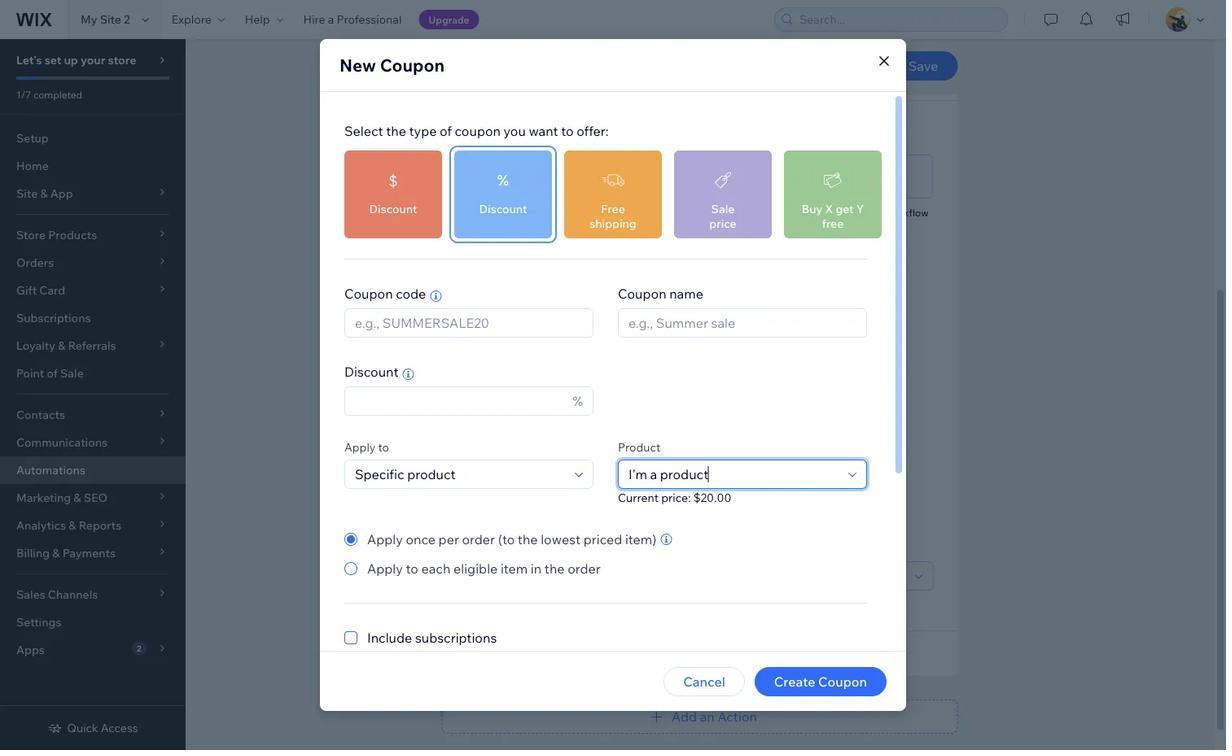 Task type: vqa. For each thing, say whether or not it's contained in the screenshot.
'Search for tools, apps, help & more...' "field" at right
no



Task type: locate. For each thing, give the bounding box(es) containing it.
0 horizontal spatial add
[[579, 308, 598, 320]]

0 vertical spatial option group
[[466, 479, 934, 528]]

add inside button
[[672, 709, 697, 726]]

update
[[664, 308, 699, 320]]

hire a professional link
[[294, 0, 412, 39]]

each
[[587, 459, 613, 474], [421, 561, 451, 577]]

close
[[889, 60, 919, 75]]

a for unique
[[497, 459, 503, 474]]

icon image up send an email
[[497, 165, 521, 189]]

google
[[701, 308, 735, 320]]

to left offer:
[[561, 123, 574, 139]]

0 vertical spatial sale
[[711, 202, 735, 216]]

1 vertical spatial option group
[[344, 530, 674, 579]]

in
[[531, 561, 542, 577]]

send up always
[[516, 480, 546, 497]]

buy x get y free
[[802, 202, 864, 231]]

to up the choose one field
[[378, 441, 389, 455]]

upgrade button
[[419, 10, 479, 29]]

Include subscriptions checkbox
[[344, 629, 497, 648]]

sale
[[711, 202, 735, 216], [60, 366, 84, 381]]

0 vertical spatial create
[[765, 207, 796, 219]]

customize
[[588, 383, 650, 399]]

my
[[81, 12, 97, 26]]

current
[[618, 491, 659, 505]]

a down category image
[[596, 207, 602, 219]]

2 vertical spatial apply
[[367, 561, 403, 577]]

you
[[574, 122, 596, 138], [504, 123, 526, 139]]

apply
[[344, 441, 376, 455], [367, 532, 403, 548], [367, 561, 403, 577]]

next, decide how you want to respond to the trigger.
[[466, 122, 783, 138]]

yes,
[[489, 480, 513, 497]]

0 vertical spatial of
[[440, 123, 452, 139]]

get
[[836, 202, 854, 216]]

Select... field
[[472, 563, 910, 590]]

delete action
[[610, 647, 682, 661]]

want up category image
[[599, 122, 628, 138]]

sale inside sale price
[[711, 202, 735, 216]]

assign a badge
[[474, 308, 544, 320]]

a up yes,
[[497, 459, 503, 474]]

action right duplicate
[[539, 647, 574, 661]]

sale right point
[[60, 366, 84, 381]]

of inside sidebar element
[[47, 366, 58, 381]]

the left type
[[386, 123, 406, 139]]

1 vertical spatial select
[[466, 542, 500, 557]]

icon image up workflow
[[878, 165, 902, 189]]

each down per
[[421, 561, 451, 577]]

3 icon image from the left
[[878, 165, 902, 189]]

a left label
[[600, 308, 605, 320]]

add left label
[[579, 308, 598, 320]]

action inside delete action button
[[647, 647, 682, 661]]

0 vertical spatial select
[[344, 123, 383, 139]]

get
[[671, 207, 688, 219]]

update google sheets
[[664, 308, 735, 336]]

0 horizontal spatial sale
[[60, 366, 84, 381]]

include subscriptions
[[367, 630, 497, 647]]

to down once
[[406, 561, 418, 577]]

Choose one field
[[350, 461, 570, 489]]

save
[[909, 58, 939, 74]]

duplicate action
[[486, 647, 574, 661]]

action inside duplicate action button
[[539, 647, 574, 661]]

create coupon
[[774, 674, 867, 691]]

coupon right type
[[455, 123, 501, 139]]

create for create a task
[[765, 207, 796, 219]]

unique down send a unique coupon each time?
[[549, 480, 591, 497]]

email right get
[[703, 207, 728, 219]]

action down cancel button
[[718, 709, 757, 726]]

order down select or create a coupon template
[[568, 561, 601, 577]]

order
[[462, 532, 495, 548], [568, 561, 601, 577]]

discount down "$"
[[369, 202, 417, 216]]

create for create coupon
[[774, 674, 816, 691]]

1 horizontal spatial unique
[[549, 480, 591, 497]]

0 vertical spatial 2
[[124, 12, 130, 26]]

label
[[608, 308, 630, 320]]

1 vertical spatial each
[[421, 561, 451, 577]]

add for add a label
[[579, 308, 598, 320]]

icon image up create a task on the right of page
[[783, 165, 807, 189]]

an for add
[[700, 709, 715, 726]]

coupon down no, always send the same coupon
[[561, 542, 601, 557]]

0 horizontal spatial %
[[497, 171, 509, 189]]

0 vertical spatial order
[[462, 532, 495, 548]]

you right how
[[574, 122, 596, 138]]

1 horizontal spatial action
[[647, 647, 682, 661]]

set the coupon and customize the email that will be sent to contacts.
[[466, 383, 881, 399]]

workflow
[[886, 207, 929, 219]]

send for send a coupon
[[570, 207, 594, 219]]

a left badge
[[507, 308, 513, 320]]

help
[[245, 12, 270, 26]]

new coupon
[[340, 54, 445, 76]]

new
[[340, 54, 376, 76]]

yes, send unique single-use coupons
[[489, 480, 711, 497]]

get an email
[[671, 207, 728, 219]]

2 right site
[[124, 12, 130, 26]]

of right type
[[440, 123, 452, 139]]

an inside button
[[700, 709, 715, 726]]

email for get an email
[[703, 207, 728, 219]]

1 vertical spatial 2
[[412, 57, 418, 71]]

1 icon image from the left
[[497, 165, 521, 189]]

0 vertical spatial add
[[579, 308, 598, 320]]

1 vertical spatial add
[[672, 709, 697, 726]]

the right the (to
[[518, 532, 538, 548]]

the up priced
[[588, 510, 608, 526]]

settings
[[16, 616, 61, 630]]

2 right new
[[412, 57, 418, 71]]

to
[[631, 122, 644, 138], [700, 122, 712, 138], [561, 123, 574, 139], [810, 383, 822, 399], [378, 441, 389, 455], [406, 561, 418, 577]]

option group containing yes, send unique single-use coupons
[[466, 479, 934, 528]]

order left the (to
[[462, 532, 495, 548]]

0 horizontal spatial send
[[516, 480, 546, 497]]

unique
[[506, 459, 542, 474], [549, 480, 591, 497]]

home link
[[0, 152, 186, 180]]

unique for coupon
[[506, 459, 542, 474]]

a right 'move'
[[879, 207, 884, 219]]

email for send an email
[[516, 207, 541, 219]]

an
[[503, 207, 514, 219], [690, 207, 701, 219], [700, 709, 715, 726]]

Search products by name field
[[624, 461, 844, 489]]

option group
[[466, 479, 934, 528], [344, 530, 674, 579]]

to right respond
[[700, 122, 712, 138]]

apply for apply to each eligible item in the order
[[367, 561, 403, 577]]

unique up yes,
[[506, 459, 542, 474]]

0 vertical spatial apply
[[344, 441, 376, 455]]

1 horizontal spatial select
[[466, 542, 500, 557]]

setup link
[[0, 125, 186, 152]]

item
[[501, 561, 528, 577]]

0 horizontal spatial of
[[47, 366, 58, 381]]

1 horizontal spatial add
[[672, 709, 697, 726]]

action right delete
[[647, 647, 682, 661]]

select left type
[[344, 123, 383, 139]]

0 horizontal spatial action
[[539, 647, 574, 661]]

1 vertical spatial apply
[[367, 532, 403, 548]]

subscriptions
[[415, 630, 497, 647]]

0 horizontal spatial select
[[344, 123, 383, 139]]

send
[[477, 207, 501, 219], [570, 207, 594, 219], [753, 308, 777, 320], [466, 459, 494, 474]]

2 horizontal spatial action
[[718, 709, 757, 726]]

1 horizontal spatial of
[[440, 123, 452, 139]]

1 vertical spatial sale
[[60, 366, 84, 381]]

0 horizontal spatial unique
[[506, 459, 542, 474]]

the left trigger.
[[715, 122, 736, 138]]

coupon down 'current price: $20.00'
[[647, 510, 693, 526]]

0 vertical spatial unique
[[506, 459, 542, 474]]

icon image
[[497, 165, 521, 189], [783, 165, 807, 189], [878, 165, 902, 189]]

1 horizontal spatial each
[[587, 459, 613, 474]]

1 horizontal spatial 2
[[412, 57, 418, 71]]

of right point
[[47, 366, 58, 381]]

1 horizontal spatial icon image
[[783, 165, 807, 189]]

want left offer:
[[529, 123, 558, 139]]

sale up "price" in the right of the page
[[711, 202, 735, 216]]

1 vertical spatial of
[[47, 366, 58, 381]]

select
[[344, 123, 383, 139], [466, 542, 500, 557]]

% left customize
[[573, 393, 583, 410]]

0 horizontal spatial icon image
[[497, 165, 521, 189]]

or
[[503, 542, 514, 557]]

add
[[579, 308, 598, 320], [672, 709, 697, 726]]

email left the send a coupon at top
[[516, 207, 541, 219]]

cancel button
[[664, 668, 745, 697]]

Search... field
[[795, 8, 1002, 31]]

discount down decide
[[479, 202, 527, 216]]

action
[[539, 647, 574, 661], [647, 647, 682, 661], [718, 709, 757, 726]]

y
[[856, 202, 864, 216]]

single-
[[594, 480, 634, 497]]

%
[[497, 171, 509, 189], [573, 393, 583, 410]]

code
[[396, 286, 426, 302]]

task
[[805, 207, 825, 219]]

each up yes, send unique single-use coupons
[[587, 459, 613, 474]]

price
[[710, 217, 737, 231]]

settings link
[[0, 609, 186, 637]]

1 horizontal spatial sale
[[711, 202, 735, 216]]

let's
[[16, 53, 42, 67]]

you right 'next,'
[[504, 123, 526, 139]]

send for send via webhook
[[753, 308, 777, 320]]

coupon down category image
[[604, 207, 639, 219]]

add a label
[[579, 308, 630, 320]]

quick
[[67, 722, 98, 736]]

send via webhook
[[753, 308, 837, 320]]

(to
[[498, 532, 515, 548]]

select up apply to each eligible item in the order
[[466, 542, 500, 557]]

discount up the apply to
[[344, 364, 399, 380]]

1 vertical spatial create
[[774, 674, 816, 691]]

None field
[[350, 388, 568, 415]]

icon image for email
[[497, 165, 521, 189]]

2 icon image from the left
[[783, 165, 807, 189]]

discount
[[369, 202, 417, 216], [479, 202, 527, 216], [344, 364, 399, 380]]

create inside 'button'
[[774, 674, 816, 691]]

priced
[[584, 532, 622, 548]]

sidebar element
[[0, 39, 186, 751]]

$
[[389, 171, 398, 190]]

a left "task"
[[798, 207, 803, 219]]

subscriptions link
[[0, 305, 186, 332]]

sent
[[780, 383, 807, 399]]

% up send an email
[[497, 171, 509, 189]]

discount for %
[[479, 202, 527, 216]]

1 vertical spatial %
[[573, 393, 583, 410]]

a for workflow
[[879, 207, 884, 219]]

that
[[711, 383, 736, 399]]

move a workflow card
[[851, 207, 929, 235]]

unique for single-
[[549, 480, 591, 497]]

select for select the type of coupon you want to offer:
[[344, 123, 383, 139]]

1 horizontal spatial want
[[599, 122, 628, 138]]

a inside move a workflow card
[[879, 207, 884, 219]]

discount for $
[[369, 202, 417, 216]]

2 horizontal spatial icon image
[[878, 165, 902, 189]]

eligible
[[454, 561, 498, 577]]

apply to
[[344, 441, 389, 455]]

automations link
[[0, 457, 186, 485]]

add down cancel
[[672, 709, 697, 726]]

always
[[513, 510, 553, 526]]

the
[[715, 122, 736, 138], [386, 123, 406, 139], [490, 383, 510, 399], [653, 383, 673, 399], [588, 510, 608, 526], [518, 532, 538, 548], [545, 561, 565, 577]]

a right hire
[[328, 12, 334, 26]]

1 vertical spatial order
[[568, 561, 601, 577]]

1 vertical spatial unique
[[549, 480, 591, 497]]

a inside 'link'
[[328, 12, 334, 26]]

send up lowest
[[556, 510, 585, 526]]

a for task
[[798, 207, 803, 219]]

home
[[16, 159, 49, 173]]

1 horizontal spatial send
[[556, 510, 585, 526]]

0 horizontal spatial each
[[421, 561, 451, 577]]



Task type: describe. For each thing, give the bounding box(es) containing it.
action for delete action
[[647, 647, 682, 661]]

site
[[100, 12, 121, 26]]

email left that
[[676, 383, 708, 399]]

create
[[516, 542, 550, 557]]

send for send an email
[[477, 207, 501, 219]]

coupon inside 'option group'
[[647, 510, 693, 526]]

buy
[[802, 202, 823, 216]]

professional
[[337, 12, 402, 26]]

duplicate action button
[[466, 647, 574, 661]]

apply once per order (to the lowest priced item)
[[367, 532, 657, 548]]

use
[[634, 480, 656, 497]]

0 horizontal spatial you
[[504, 123, 526, 139]]

time?
[[616, 459, 645, 474]]

card
[[880, 223, 900, 235]]

quick access
[[67, 722, 138, 736]]

a for badge
[[507, 308, 513, 320]]

$20.00
[[694, 491, 732, 505]]

access
[[101, 722, 138, 736]]

apply for apply to
[[344, 441, 376, 455]]

add an action button
[[442, 700, 958, 735]]

per
[[439, 532, 459, 548]]

type
[[409, 123, 437, 139]]

respond
[[647, 122, 697, 138]]

free
[[822, 217, 844, 231]]

apply to each eligible item in the order
[[367, 561, 601, 577]]

via
[[779, 308, 792, 320]]

contacts.
[[825, 383, 881, 399]]

price:
[[662, 491, 691, 505]]

a for professional
[[328, 12, 334, 26]]

0 vertical spatial each
[[587, 459, 613, 474]]

how
[[545, 122, 571, 138]]

point of sale link
[[0, 360, 186, 388]]

1 horizontal spatial %
[[573, 393, 583, 410]]

free shipping
[[590, 202, 637, 231]]

1/7 completed
[[16, 88, 82, 101]]

sale price
[[710, 202, 737, 231]]

point
[[16, 366, 44, 381]]

webhook
[[794, 308, 837, 320]]

to inside 'option group'
[[406, 561, 418, 577]]

my site 2
[[81, 12, 130, 26]]

add for add an action
[[672, 709, 697, 726]]

template
[[604, 542, 652, 557]]

once
[[406, 532, 436, 548]]

name
[[670, 286, 704, 302]]

lowest
[[541, 532, 581, 548]]

send a unique coupon each time?
[[466, 459, 645, 474]]

offer:
[[577, 123, 609, 139]]

0 horizontal spatial want
[[529, 123, 558, 139]]

delete
[[610, 647, 644, 661]]

help button
[[235, 0, 294, 39]]

the right in on the left of the page
[[545, 561, 565, 577]]

your
[[81, 53, 105, 67]]

hire a professional
[[303, 12, 402, 26]]

to right sent at the right of the page
[[810, 383, 822, 399]]

coupon code
[[344, 286, 426, 302]]

1 horizontal spatial order
[[568, 561, 601, 577]]

up
[[64, 53, 78, 67]]

explore
[[172, 12, 212, 26]]

completed
[[33, 88, 82, 101]]

sale inside point of sale link
[[60, 366, 84, 381]]

coupon name
[[618, 286, 704, 302]]

let's set up your store
[[16, 53, 136, 67]]

send a coupon
[[570, 207, 639, 219]]

send an email
[[477, 207, 541, 219]]

1 horizontal spatial you
[[574, 122, 596, 138]]

0 vertical spatial %
[[497, 171, 509, 189]]

store
[[108, 53, 136, 67]]

option group containing apply once per order (to the lowest priced item)
[[344, 530, 674, 579]]

the right customize
[[653, 383, 673, 399]]

coupon inside 'button'
[[818, 674, 867, 691]]

setup
[[16, 131, 49, 145]]

no,
[[489, 510, 510, 526]]

e.g., SUMMERSALE20 field
[[350, 309, 588, 337]]

an for send
[[503, 207, 514, 219]]

select for select or create a coupon template
[[466, 542, 500, 557]]

be
[[761, 383, 777, 399]]

e.g., Summer sale field
[[624, 309, 862, 337]]

coupon up yes, send unique single-use coupons
[[545, 459, 585, 474]]

save button
[[889, 51, 958, 81]]

an for get
[[690, 207, 701, 219]]

0 horizontal spatial order
[[462, 532, 495, 548]]

0 horizontal spatial 2
[[124, 12, 130, 26]]

create coupon button
[[755, 668, 887, 697]]

0 vertical spatial send
[[516, 480, 546, 497]]

quick access button
[[48, 722, 138, 736]]

x
[[825, 202, 833, 216]]

free
[[601, 202, 625, 216]]

include
[[367, 630, 412, 647]]

send for send a unique coupon each time?
[[466, 459, 494, 474]]

next,
[[466, 122, 498, 138]]

same
[[611, 510, 644, 526]]

automations
[[16, 463, 85, 478]]

category image
[[592, 165, 616, 189]]

apply for apply once per order (to the lowest priced item)
[[367, 532, 403, 548]]

upgrade
[[429, 13, 470, 26]]

the right set
[[490, 383, 510, 399]]

to left respond
[[631, 122, 644, 138]]

coupon left and
[[513, 383, 559, 399]]

add an action
[[672, 709, 757, 726]]

action for duplicate action
[[539, 647, 574, 661]]

set
[[45, 53, 61, 67]]

duplicate
[[486, 647, 537, 661]]

coupons
[[658, 480, 711, 497]]

point of sale
[[16, 366, 84, 381]]

decide
[[501, 122, 542, 138]]

a right create
[[553, 542, 559, 557]]

action inside add an action button
[[718, 709, 757, 726]]

1 vertical spatial send
[[556, 510, 585, 526]]

icon image for task
[[783, 165, 807, 189]]

item)
[[625, 532, 657, 548]]

move
[[851, 207, 877, 219]]

icon image for workflow
[[878, 165, 902, 189]]

1/7
[[16, 88, 31, 101]]

trigger.
[[738, 122, 783, 138]]

a for label
[[600, 308, 605, 320]]

a for coupon
[[596, 207, 602, 219]]

sheets
[[683, 324, 716, 336]]



